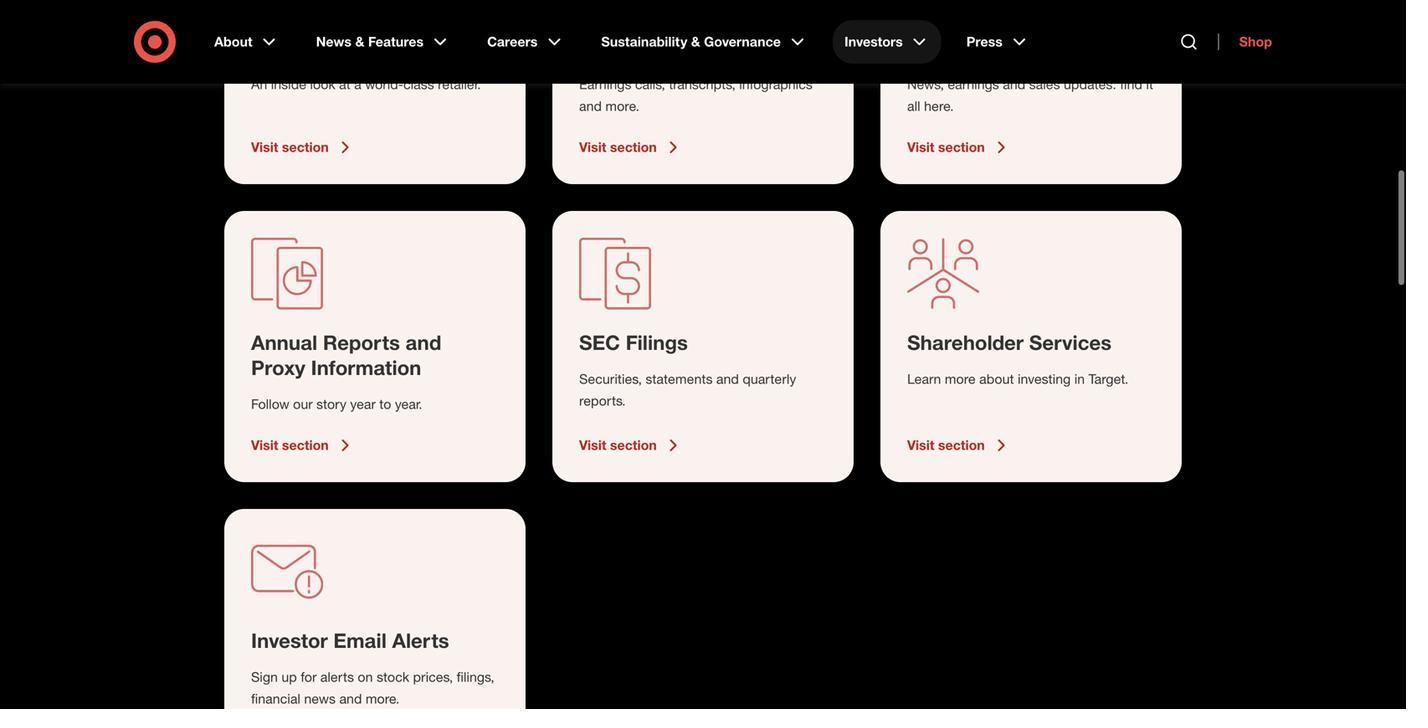 Task type: locate. For each thing, give the bounding box(es) containing it.
events
[[579, 36, 644, 60]]

world-
[[365, 76, 404, 93]]

earnings
[[948, 76, 1000, 93]]

email
[[334, 628, 387, 653]]

section down calls,
[[610, 139, 657, 155]]

visit down 'learn'
[[908, 437, 935, 453]]

information
[[999, 36, 1110, 60], [311, 355, 421, 380]]

and inside annual reports and proxy information
[[406, 330, 442, 355]]

section for visit section link under the news, earnings and sales updates: find it all here.
[[939, 139, 985, 155]]

section down reports.
[[610, 437, 657, 453]]

0 vertical spatial information
[[999, 36, 1110, 60]]

section for visit section link below earnings calls, transcripts, infographics and more.
[[610, 139, 657, 155]]

at
[[339, 76, 351, 93]]

visit down an at the top of page
[[251, 139, 278, 155]]

news, earnings and sales updates: find it all here.
[[908, 76, 1154, 114]]

investor
[[251, 628, 328, 653]]

0 horizontal spatial &
[[355, 33, 365, 50]]

section down our
[[282, 437, 329, 453]]

1 vertical spatial more.
[[366, 691, 400, 707]]

section down more
[[939, 437, 985, 453]]

news
[[316, 33, 352, 50]]

& up transcripts,
[[691, 33, 701, 50]]

press link
[[955, 20, 1042, 64]]

and left sales
[[1003, 76, 1026, 93]]

visit down all
[[908, 139, 935, 155]]

more. down stock in the bottom left of the page
[[366, 691, 400, 707]]

and for annual reports and proxy information
[[406, 330, 442, 355]]

section down the here.
[[939, 139, 985, 155]]

0 horizontal spatial more.
[[366, 691, 400, 707]]

visit section link
[[251, 137, 499, 157], [579, 137, 827, 157], [908, 137, 1156, 157], [251, 435, 499, 456], [579, 435, 827, 456], [908, 435, 1156, 456]]

visit for visit section link below an inside look at a world-class retailer.
[[251, 139, 278, 155]]

visit section
[[251, 139, 329, 155], [579, 139, 657, 155], [908, 139, 985, 155], [251, 437, 329, 453], [579, 437, 657, 453], [908, 437, 985, 453]]

0 vertical spatial more.
[[606, 98, 640, 114]]

shareholder
[[908, 330, 1024, 355]]

and inside the news, earnings and sales updates: find it all here.
[[1003, 76, 1026, 93]]

annual
[[251, 330, 318, 355]]

and inside sign up for alerts on stock prices, filings, financial news and more.
[[340, 691, 362, 707]]

& up calls,
[[649, 36, 663, 60]]

investors
[[845, 33, 903, 50]]

quarterly
[[743, 371, 797, 387]]

learn more about investing in target.
[[908, 371, 1129, 387]]

more. down earnings
[[606, 98, 640, 114]]

0 horizontal spatial information
[[311, 355, 421, 380]]

filings,
[[457, 669, 495, 685]]

press
[[967, 33, 1003, 50]]

class
[[404, 76, 434, 93]]

sustainability & governance
[[602, 33, 781, 50]]

careers
[[487, 33, 538, 50]]

earnings calls, transcripts, infographics and more.
[[579, 76, 813, 114]]

more. inside sign up for alerts on stock prices, filings, financial news and more.
[[366, 691, 400, 707]]

on
[[358, 669, 373, 685]]

securities,
[[579, 371, 642, 387]]

here.
[[925, 98, 954, 114]]

events & presentations
[[579, 36, 801, 60]]

and
[[1003, 76, 1026, 93], [579, 98, 602, 114], [406, 330, 442, 355], [717, 371, 739, 387], [340, 691, 362, 707]]

and right reports
[[406, 330, 442, 355]]

&
[[355, 33, 365, 50], [691, 33, 701, 50], [649, 36, 663, 60]]

prices,
[[413, 669, 453, 685]]

governance
[[704, 33, 781, 50]]

visit down reports.
[[579, 437, 607, 453]]

features
[[368, 33, 424, 50]]

& for governance
[[691, 33, 701, 50]]

financial
[[251, 691, 301, 707]]

visit section down inside on the top
[[251, 139, 329, 155]]

corporate
[[251, 36, 348, 60]]

1 horizontal spatial information
[[999, 36, 1110, 60]]

1 horizontal spatial &
[[649, 36, 663, 60]]

reports
[[323, 330, 400, 355]]

information inside annual reports and proxy information
[[311, 355, 421, 380]]

and inside securities, statements and quarterly reports.
[[717, 371, 739, 387]]

and down earnings
[[579, 98, 602, 114]]

visit section down reports.
[[579, 437, 657, 453]]

more.
[[606, 98, 640, 114], [366, 691, 400, 707]]

information down reports
[[311, 355, 421, 380]]

visit section down our
[[251, 437, 329, 453]]

visit for visit section link below investing
[[908, 437, 935, 453]]

inside
[[271, 76, 306, 93]]

our
[[293, 396, 313, 412]]

visit section link down securities, statements and quarterly reports.
[[579, 435, 827, 456]]

and left quarterly
[[717, 371, 739, 387]]

careers link
[[476, 20, 576, 64]]

& right news
[[355, 33, 365, 50]]

sec
[[579, 330, 620, 355]]

information up sales
[[999, 36, 1110, 60]]

news,
[[908, 76, 944, 93]]

2 horizontal spatial &
[[691, 33, 701, 50]]

1 horizontal spatial more.
[[606, 98, 640, 114]]

section down inside on the top
[[282, 139, 329, 155]]

1 vertical spatial information
[[311, 355, 421, 380]]

visit down earnings
[[579, 139, 607, 155]]

visit section link down the news, earnings and sales updates: find it all here.
[[908, 137, 1156, 157]]

visit
[[251, 139, 278, 155], [579, 139, 607, 155], [908, 139, 935, 155], [251, 437, 278, 453], [579, 437, 607, 453], [908, 437, 935, 453]]

services
[[1030, 330, 1112, 355]]

visit down 'follow'
[[251, 437, 278, 453]]

find
[[1121, 76, 1143, 93]]

to
[[380, 396, 391, 412]]

news & features
[[316, 33, 424, 50]]

more
[[945, 371, 976, 387]]

and down alerts
[[340, 691, 362, 707]]

follow our story year to year.
[[251, 396, 423, 412]]

for
[[301, 669, 317, 685]]

section
[[282, 139, 329, 155], [610, 139, 657, 155], [939, 139, 985, 155], [282, 437, 329, 453], [610, 437, 657, 453], [939, 437, 985, 453]]



Task type: vqa. For each thing, say whether or not it's contained in the screenshot.
you within dropdown button
no



Task type: describe. For each thing, give the bounding box(es) containing it.
investor email alerts
[[251, 628, 449, 653]]

learn
[[908, 371, 942, 387]]

year
[[350, 396, 376, 412]]

infographics
[[740, 76, 813, 93]]

visit section link down earnings calls, transcripts, infographics and more.
[[579, 137, 827, 157]]

an inside look at a world-class retailer.
[[251, 76, 481, 93]]

visit for visit section link below earnings calls, transcripts, infographics and more.
[[579, 139, 607, 155]]

a
[[354, 76, 362, 93]]

visit for visit section link under the news, earnings and sales updates: find it all here.
[[908, 139, 935, 155]]

sustainability & governance link
[[590, 20, 820, 64]]

alerts
[[392, 628, 449, 653]]

news & features link
[[305, 20, 462, 64]]

visit section down the here.
[[908, 139, 985, 155]]

about link
[[203, 20, 291, 64]]

visit for visit section link below to at the bottom left of page
[[251, 437, 278, 453]]

filings
[[626, 330, 688, 355]]

year.
[[395, 396, 423, 412]]

shop
[[1240, 33, 1273, 50]]

overview
[[354, 36, 443, 60]]

more. inside earnings calls, transcripts, infographics and more.
[[606, 98, 640, 114]]

securities, statements and quarterly reports.
[[579, 371, 797, 409]]

section for visit section link below to at the bottom left of page
[[282, 437, 329, 453]]

visit for visit section link below securities, statements and quarterly reports.
[[579, 437, 607, 453]]

an
[[251, 76, 267, 93]]

in
[[1075, 371, 1085, 387]]

& for features
[[355, 33, 365, 50]]

transcripts,
[[669, 76, 736, 93]]

retailer.
[[438, 76, 481, 93]]

visit section down more
[[908, 437, 985, 453]]

shareholder services
[[908, 330, 1112, 355]]

calls,
[[635, 76, 666, 93]]

sign
[[251, 669, 278, 685]]

and for news, earnings and sales updates: find it all here.
[[1003, 76, 1026, 93]]

corporate overview
[[251, 36, 443, 60]]

story
[[317, 396, 347, 412]]

section for visit section link below investing
[[939, 437, 985, 453]]

financial information
[[908, 36, 1110, 60]]

proxy
[[251, 355, 306, 380]]

investing
[[1018, 371, 1071, 387]]

reports.
[[579, 393, 626, 409]]

sec filings
[[579, 330, 688, 355]]

news
[[304, 691, 336, 707]]

about
[[980, 371, 1015, 387]]

look
[[310, 76, 336, 93]]

stock
[[377, 669, 410, 685]]

visit section link down to at the bottom left of page
[[251, 435, 499, 456]]

visit section link down an inside look at a world-class retailer.
[[251, 137, 499, 157]]

annual reports and proxy information
[[251, 330, 442, 380]]

statements
[[646, 371, 713, 387]]

section for visit section link below securities, statements and quarterly reports.
[[610, 437, 657, 453]]

visit section down earnings
[[579, 139, 657, 155]]

& for presentations
[[649, 36, 663, 60]]

visit section link down investing
[[908, 435, 1156, 456]]

shop link
[[1219, 33, 1273, 50]]

section for visit section link below an inside look at a world-class retailer.
[[282, 139, 329, 155]]

and inside earnings calls, transcripts, infographics and more.
[[579, 98, 602, 114]]

up
[[282, 669, 297, 685]]

all
[[908, 98, 921, 114]]

and for securities, statements and quarterly reports.
[[717, 371, 739, 387]]

updates:
[[1064, 76, 1117, 93]]

presentations
[[669, 36, 801, 60]]

follow
[[251, 396, 290, 412]]

sales
[[1030, 76, 1061, 93]]

it
[[1147, 76, 1154, 93]]

sign up for alerts on stock prices, filings, financial news and more.
[[251, 669, 495, 707]]

alerts
[[320, 669, 354, 685]]

investors link
[[833, 20, 942, 64]]

sustainability
[[602, 33, 688, 50]]

financial
[[908, 36, 994, 60]]

target.
[[1089, 371, 1129, 387]]

earnings
[[579, 76, 632, 93]]

about
[[214, 33, 253, 50]]



